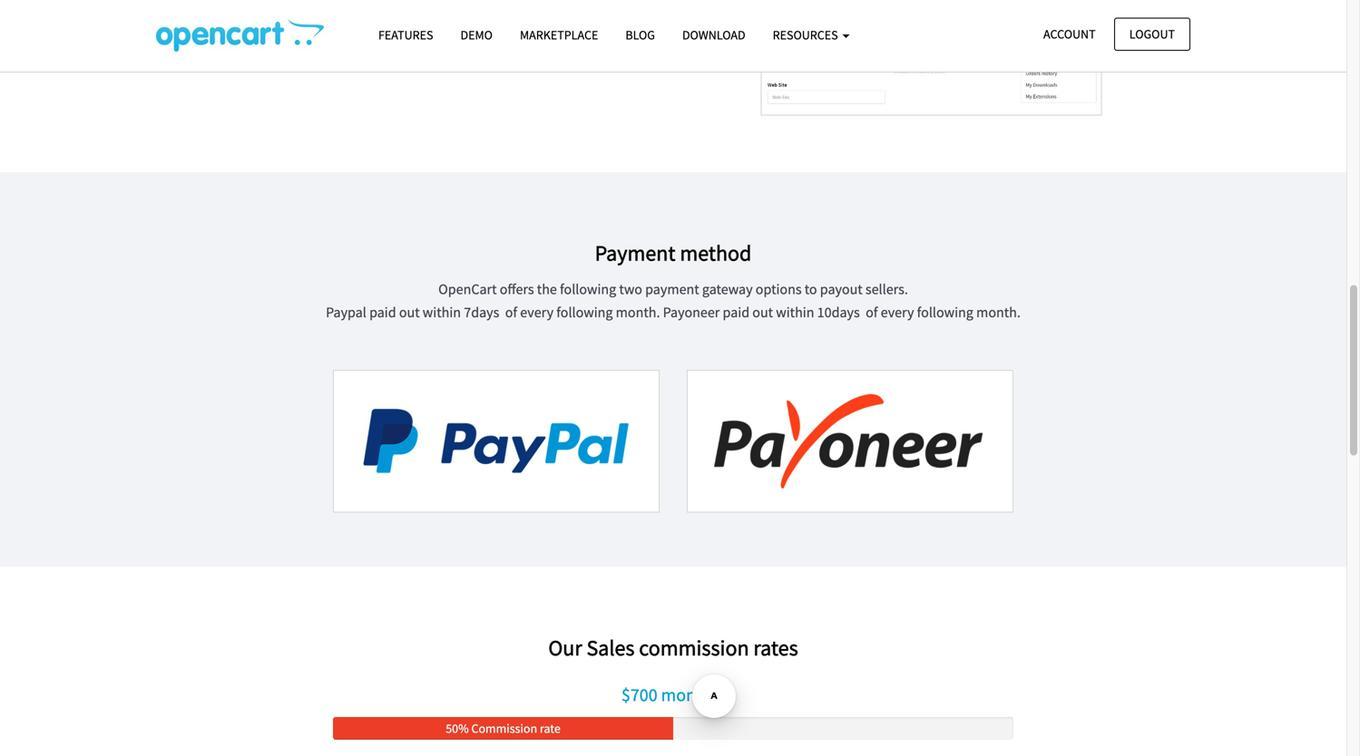 Task type: locate. For each thing, give the bounding box(es) containing it.
every down sellers.
[[881, 303, 914, 322]]

1 every from the left
[[520, 303, 554, 322]]

opencart - my seller account image
[[761, 0, 1102, 116]]

options
[[756, 280, 802, 298]]

out
[[399, 303, 420, 322], [752, 303, 773, 322]]

following
[[560, 280, 616, 298], [556, 303, 613, 322], [917, 303, 973, 322]]

payout
[[820, 280, 863, 298]]

our
[[548, 635, 582, 662]]

payoneer
[[663, 303, 720, 322]]

out right paid
[[752, 303, 773, 322]]

payonner image
[[687, 370, 1013, 513]]

7days
[[464, 303, 499, 322]]

gateway
[[702, 280, 753, 298]]

commission
[[639, 635, 749, 662]]

method
[[680, 240, 752, 267]]

every
[[520, 303, 554, 322], [881, 303, 914, 322]]

0 horizontal spatial every
[[520, 303, 554, 322]]

logout link
[[1114, 18, 1190, 51]]

within
[[423, 303, 461, 322], [776, 303, 814, 322]]

month.
[[616, 303, 660, 322], [976, 303, 1021, 322]]

2 out from the left
[[752, 303, 773, 322]]

payment
[[645, 280, 699, 298]]

two
[[619, 280, 642, 298]]

blog link
[[612, 19, 669, 51]]

1 horizontal spatial month.
[[976, 303, 1021, 322]]

the
[[537, 280, 557, 298]]

1 horizontal spatial out
[[752, 303, 773, 322]]

account
[[1043, 26, 1096, 42]]

logout
[[1129, 26, 1175, 42]]

within down opencart
[[423, 303, 461, 322]]

10days
[[817, 303, 860, 322]]

sellers.
[[865, 280, 908, 298]]

commission
[[471, 721, 537, 737]]

1 horizontal spatial within
[[776, 303, 814, 322]]

0 horizontal spatial month.
[[616, 303, 660, 322]]

payment method
[[595, 240, 752, 267]]

$700
[[621, 684, 657, 707]]

within down 'to'
[[776, 303, 814, 322]]

0 horizontal spatial within
[[423, 303, 461, 322]]

0 horizontal spatial out
[[399, 303, 420, 322]]

1 horizontal spatial every
[[881, 303, 914, 322]]

every down the
[[520, 303, 554, 322]]

50% commission rate
[[446, 721, 561, 737]]

out right paypal paid
[[399, 303, 420, 322]]

payment
[[595, 240, 675, 267]]



Task type: describe. For each thing, give the bounding box(es) containing it.
2 every from the left
[[881, 303, 914, 322]]

50% commission rate progress bar
[[333, 718, 673, 740]]

paypal image
[[333, 370, 660, 513]]

paid
[[723, 303, 749, 322]]

monthly
[[661, 684, 725, 707]]

download link
[[669, 19, 759, 51]]

1 within from the left
[[423, 303, 461, 322]]

1 month. from the left
[[616, 303, 660, 322]]

demo
[[460, 27, 493, 43]]

resources link
[[759, 19, 863, 51]]

features
[[378, 27, 433, 43]]

account link
[[1028, 18, 1111, 51]]

paypal paid
[[326, 303, 396, 322]]

marketplace
[[520, 27, 598, 43]]

1 out from the left
[[399, 303, 420, 322]]

demo link
[[447, 19, 506, 51]]

resources
[[773, 27, 841, 43]]

how to be a seller of opencart? image
[[156, 19, 324, 52]]

sales
[[587, 635, 635, 662]]

opencart offers the following two payment gateway options to payout sellers. paypal paid out within 7days  of every following month. payoneer paid out within 10days  of every following month.
[[326, 280, 1021, 322]]

blog
[[625, 27, 655, 43]]

50%
[[446, 721, 469, 737]]

download
[[682, 27, 745, 43]]

$700 monthly
[[621, 684, 725, 707]]

marketplace link
[[506, 19, 612, 51]]

offers
[[500, 280, 534, 298]]

rates
[[753, 635, 798, 662]]

features link
[[365, 19, 447, 51]]

to
[[805, 280, 817, 298]]

2 within from the left
[[776, 303, 814, 322]]

rate
[[540, 721, 561, 737]]

2 month. from the left
[[976, 303, 1021, 322]]

our sales commission rates
[[548, 635, 798, 662]]

opencart
[[438, 280, 497, 298]]



Task type: vqa. For each thing, say whether or not it's contained in the screenshot.
the rightmost within
yes



